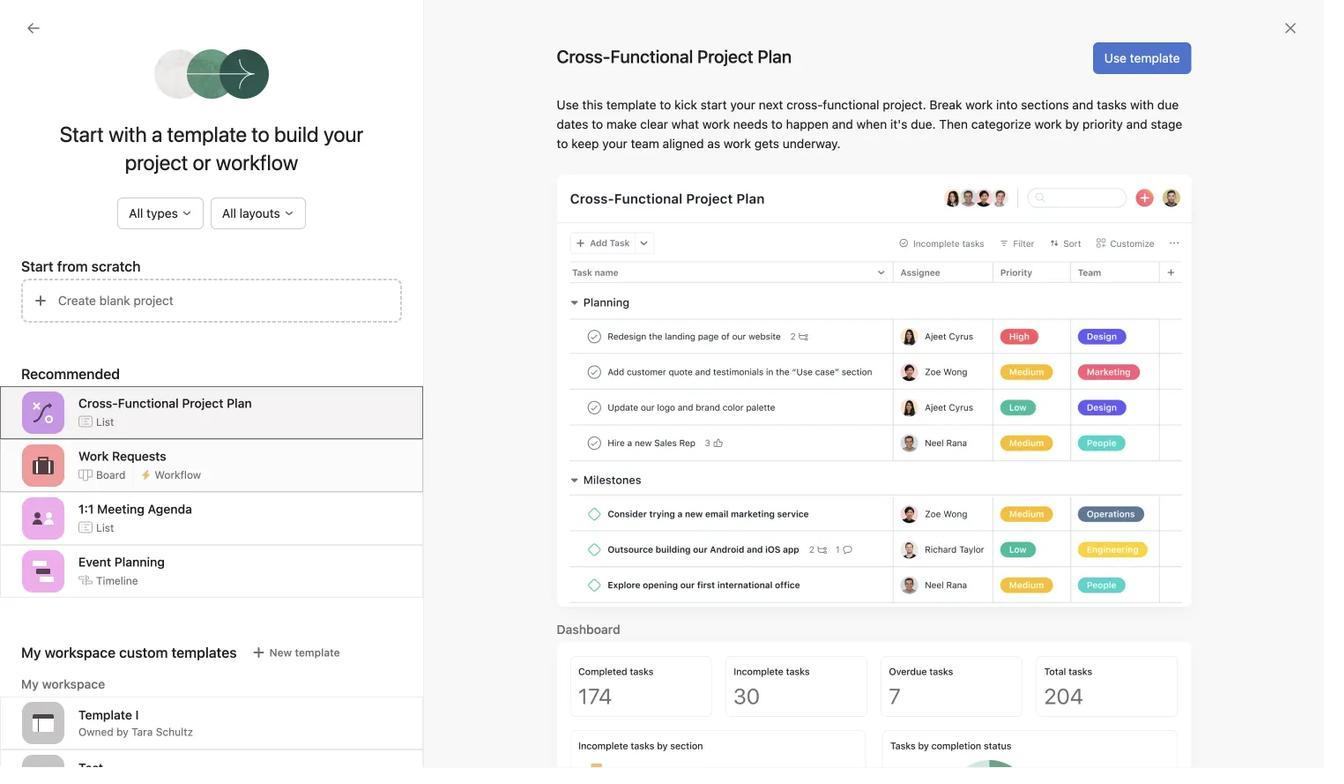Task type: vqa. For each thing, say whether or not it's contained in the screenshot.
Create related to Create task
yes



Task type: locate. For each thing, give the bounding box(es) containing it.
1 vertical spatial ts
[[851, 731, 864, 744]]

4️⃣ fourth: stay on top of incoming work
[[283, 689, 509, 703]]

list box
[[454, 7, 878, 35]]

1 horizontal spatial klo,
[[990, 731, 1009, 744]]

completed image
[[258, 654, 280, 675]]

tara down the i
[[132, 726, 153, 738]]

invite button
[[17, 729, 93, 761]]

2️⃣
[[283, 752, 295, 767]]

and down board
[[96, 490, 114, 503]]

0 vertical spatial start
[[60, 122, 104, 146]]

1 horizontal spatial ja
[[866, 678, 877, 691]]

1 vertical spatial list
[[96, 521, 114, 534]]

recommended projects
[[797, 628, 936, 642]]

to up or workflow
[[252, 122, 270, 146]]

starred element
[[0, 280, 212, 372]]

cross- up this
[[557, 46, 611, 67]]

1 join button from the top
[[1178, 663, 1235, 688]]

2 horizontal spatial by
[[1066, 117, 1080, 131]]

1 vertical spatial new
[[270, 646, 292, 659]]

and up priority
[[1073, 97, 1094, 112]]

1 horizontal spatial ts
[[879, 678, 892, 691]]

8
[[764, 223, 772, 237]]

sections right into
[[1021, 97, 1069, 112]]

cross- for cross-functional project plan
[[78, 396, 118, 410]]

plan
[[117, 490, 139, 503], [992, 658, 1017, 672]]

functional up the when
[[823, 97, 880, 112]]

1 join from the top
[[1196, 669, 1217, 682]]

board
[[96, 469, 126, 481]]

template up "due"
[[1130, 51, 1181, 65]]

start left a
[[60, 122, 104, 146]]

0 horizontal spatial use
[[557, 97, 579, 112]]

as
[[708, 136, 721, 151]]

klo, down the cross-functional project plan "link"
[[922, 678, 941, 691]]

3 tuesday button from the top
[[698, 690, 740, 702]]

projects element
[[0, 372, 212, 584]]

functional for project
[[118, 396, 179, 410]]

globe image
[[1054, 568, 1075, 590]]

list
[[96, 416, 114, 428], [96, 521, 114, 534]]

1 horizontal spatial schultz,
[[1007, 678, 1048, 691]]

0 horizontal spatial functional
[[823, 97, 880, 112]]

3️⃣
[[283, 720, 295, 735]]

new for new project
[[76, 534, 98, 546]]

template up make
[[607, 97, 657, 112]]

level
[[822, 223, 848, 237]]

functional up james,
[[886, 658, 944, 672]]

plan up projects
[[117, 490, 139, 503]]

schultz, left the "6" at the right of page
[[1007, 678, 1048, 691]]

brad down james,
[[964, 731, 987, 744]]

1 horizontal spatial create
[[284, 590, 318, 602]]

0 vertical spatial join button
[[1178, 663, 1235, 688]]

2 all from the left
[[222, 206, 236, 220]]

view profile image
[[262, 513, 304, 556]]

my workspace custom templates
[[21, 644, 237, 661]]

event planning
[[78, 555, 165, 569]]

tuesday button
[[698, 627, 740, 639], [698, 658, 740, 671], [698, 690, 740, 702], [698, 722, 740, 734]]

work down needs
[[724, 136, 751, 151]]

1 horizontal spatial projects
[[797, 521, 862, 542]]

use template
[[1105, 51, 1181, 65]]

1 vertical spatial schultz,
[[920, 731, 961, 744]]

0 horizontal spatial by
[[117, 726, 129, 738]]

plan up brad klo, james, tara schultz, and 6 others
[[992, 658, 1017, 672]]

owned
[[78, 726, 114, 738]]

ja up the octopus
[[866, 678, 877, 691]]

inbox link
[[11, 110, 201, 138]]

0 horizontal spatial ja
[[24, 320, 36, 333]]

0 horizontal spatial new
[[76, 534, 98, 546]]

use
[[1105, 51, 1127, 65], [557, 97, 579, 112]]

klo, down brad klo, james, tara schultz, and 6 others
[[990, 731, 1009, 744]]

0 horizontal spatial cross-
[[78, 396, 118, 410]]

team button
[[0, 589, 53, 610]]

and left the "6" at the right of page
[[1050, 678, 1069, 691]]

create blank project button
[[21, 279, 402, 323]]

create
[[58, 293, 96, 308], [284, 590, 318, 602]]

0 vertical spatial projects
[[21, 381, 69, 395]]

0 vertical spatial plan
[[117, 490, 139, 503]]

all left layouts
[[222, 206, 236, 220]]

project down a
[[125, 150, 188, 175]]

that's
[[436, 752, 468, 767]]

3️⃣ third: get organized with sections
[[283, 720, 494, 735]]

your up projects
[[141, 490, 163, 503]]

planning
[[114, 555, 165, 569]]

wednesday, november 1 good afternoon, ruby
[[637, 128, 900, 183]]

work down organize
[[60, 506, 84, 519]]

computer image
[[811, 721, 826, 736]]

create up the james
[[58, 293, 96, 308]]

0 horizontal spatial schultz,
[[920, 731, 961, 744]]

0 horizontal spatial klo,
[[922, 678, 941, 691]]

0 vertical spatial list
[[96, 416, 114, 428]]

0 horizontal spatial start
[[21, 258, 54, 275]]

1 horizontal spatial tara
[[896, 731, 917, 744]]

start up starred
[[21, 258, 54, 275]]

1 list from the top
[[96, 416, 114, 428]]

ja inside starred element
[[24, 320, 36, 333]]

new inside button
[[270, 646, 292, 659]]

event
[[78, 555, 111, 569]]

clear
[[641, 117, 668, 131]]

by inside template i owned by tara schultz
[[117, 726, 129, 738]]

1 vertical spatial join button
[[1178, 716, 1235, 741]]

and left the when
[[832, 117, 854, 131]]

template inside use template button
[[1130, 51, 1181, 65]]

ts up the octopus
[[879, 678, 892, 691]]

plan
[[227, 396, 252, 410]]

get
[[335, 720, 356, 735]]

your right build
[[324, 122, 364, 146]]

specimen
[[900, 710, 957, 725]]

stay
[[343, 689, 368, 703]]

by left priority
[[1066, 117, 1080, 131]]

intermediate 8 more to level up
[[674, 222, 866, 239]]

1 vertical spatial by
[[390, 657, 404, 671]]

2 vertical spatial cross-
[[847, 658, 886, 672]]

organize and plan your work with projects
[[48, 490, 163, 519]]

project right blank
[[134, 293, 174, 308]]

work right make
[[368, 625, 396, 640]]

your up needs
[[731, 97, 756, 112]]

by inside use this template to kick start your next cross-functional project. break work into sections and tasks with due dates to make clear what work needs to happen and when it's due. then categorize work by priority and stage to keep your team aligned as work gets underway.
[[1066, 117, 1080, 131]]

start inside "start with a template to build your project or workflow"
[[60, 122, 104, 146]]

create left task
[[284, 590, 318, 602]]

0 vertical spatial functional
[[611, 46, 693, 67]]

0 horizontal spatial plan
[[117, 490, 139, 503]]

new inside button
[[76, 534, 98, 546]]

create inside button
[[58, 293, 96, 308]]

5️⃣ fifth: save time by collaborating in asana
[[283, 657, 533, 671]]

0 vertical spatial functional
[[823, 97, 880, 112]]

all inside popup button
[[222, 206, 236, 220]]

tara
[[983, 678, 1004, 691], [132, 726, 153, 738], [896, 731, 917, 744]]

1 vertical spatial functional
[[886, 658, 944, 672]]

all left types
[[129, 206, 143, 220]]

0 vertical spatial use
[[1105, 51, 1127, 65]]

use up dates
[[557, 97, 579, 112]]

1 horizontal spatial sections
[[1021, 97, 1069, 112]]

with left a
[[109, 122, 147, 146]]

by down template
[[117, 726, 129, 738]]

all for all types
[[129, 206, 143, 220]]

list down organize and plan your work with projects
[[96, 521, 114, 534]]

more
[[775, 223, 804, 237]]

1 horizontal spatial all
[[222, 206, 236, 220]]

james
[[46, 319, 83, 333]]

use for use template
[[1105, 51, 1127, 65]]

work requests
[[78, 449, 166, 463]]

2 horizontal spatial cross-
[[847, 658, 886, 672]]

cross-
[[557, 46, 611, 67], [78, 396, 118, 410], [847, 658, 886, 672]]

functional up requests
[[118, 396, 179, 410]]

0 vertical spatial sections
[[1021, 97, 1069, 112]]

0 horizontal spatial sections
[[446, 720, 494, 735]]

template down sixth:
[[295, 646, 340, 659]]

build
[[274, 122, 319, 146]]

join button for cross-functional project plan
[[1178, 663, 1235, 688]]

use up tasks
[[1105, 51, 1127, 65]]

find
[[349, 752, 373, 767]]

2 join button from the top
[[1178, 716, 1235, 741]]

list up work on the left bottom of page
[[96, 416, 114, 428]]

1 vertical spatial sections
[[446, 720, 494, 735]]

0 vertical spatial by
[[1066, 117, 1080, 131]]

0 horizontal spatial brad
[[896, 678, 919, 691]]

brad down the cross-functional project plan "link"
[[896, 678, 919, 691]]

0 vertical spatial ts
[[879, 678, 892, 691]]

complete
[[1114, 588, 1162, 600]]

time
[[362, 657, 387, 671]]

this
[[583, 97, 603, 112]]

start for start from scratch
[[21, 258, 54, 275]]

fourth:
[[299, 689, 340, 703]]

organize
[[48, 490, 93, 503]]

new down 6️⃣ in the left bottom of the page
[[270, 646, 292, 659]]

1 all from the left
[[129, 206, 143, 220]]

1 vertical spatial cross-
[[78, 396, 118, 410]]

template inside use this template to kick start your next cross-functional project. break work into sections and tasks with due dates to make clear what work needs to happen and when it's due. then categorize work by priority and stage to keep your team aligned as work gets underway.
[[607, 97, 657, 112]]

functional
[[823, 97, 880, 112], [886, 658, 944, 672]]

new up event
[[76, 534, 98, 546]]

timeline
[[96, 574, 138, 587]]

start for start with a template to build your project or workflow
[[60, 122, 104, 146]]

project up event planning
[[101, 534, 136, 546]]

cross- down recommended projects
[[847, 658, 886, 672]]

join button
[[1178, 663, 1235, 688], [1178, 716, 1235, 741]]

create project
[[861, 575, 944, 590]]

project
[[125, 150, 188, 175], [134, 293, 174, 308], [101, 534, 136, 546], [948, 658, 989, 672]]

inbox
[[46, 117, 77, 131]]

1 vertical spatial plan
[[992, 658, 1017, 672]]

list for meeting
[[96, 521, 114, 534]]

all layouts button
[[211, 198, 306, 229]]

use inside use this template to kick start your next cross-functional project. break work into sections and tasks with due dates to make clear what work needs to happen and when it's due. then categorize work by priority and stage to keep your team aligned as work gets underway.
[[557, 97, 579, 112]]

1 horizontal spatial functional
[[611, 46, 693, 67]]

2 vertical spatial by
[[117, 726, 129, 738]]

1 horizontal spatial use
[[1105, 51, 1127, 65]]

with up new project
[[87, 506, 108, 519]]

0 horizontal spatial tara
[[132, 726, 153, 738]]

start from scratch
[[21, 258, 141, 275]]

new
[[76, 534, 98, 546], [270, 646, 292, 659]]

starred button
[[0, 288, 65, 305]]

wednesday,
[[688, 128, 767, 145]]

template up or workflow
[[167, 122, 247, 146]]

1 vertical spatial klo,
[[990, 731, 1009, 744]]

cross- down recommended
[[78, 396, 118, 410]]

sections up right
[[446, 720, 494, 735]]

1 horizontal spatial functional
[[886, 658, 944, 672]]

all inside 'dropdown button'
[[129, 206, 143, 220]]

a
[[152, 122, 163, 146]]

3 tuesday from the top
[[698, 690, 740, 702]]

your inside organize and plan your work with projects
[[141, 490, 163, 503]]

0 vertical spatial new
[[76, 534, 98, 546]]

0 vertical spatial klo,
[[922, 678, 941, 691]]

0 horizontal spatial create
[[58, 293, 96, 308]]

starred
[[21, 289, 65, 303]]

0 horizontal spatial functional
[[118, 396, 179, 410]]

0 horizontal spatial all
[[129, 206, 143, 220]]

ja down starred dropdown button
[[24, 320, 36, 333]]

for
[[501, 752, 517, 767]]

start
[[701, 97, 727, 112]]

with left "due"
[[1131, 97, 1155, 112]]

template
[[1130, 51, 1181, 65], [607, 97, 657, 112], [167, 122, 247, 146], [295, 646, 340, 659]]

start
[[60, 122, 104, 146], [21, 258, 54, 275]]

2 join from the top
[[1196, 722, 1217, 735]]

1 horizontal spatial new
[[270, 646, 292, 659]]

sixth:
[[299, 625, 331, 640]]

work requests image
[[33, 455, 54, 476]]

completed image
[[258, 686, 280, 707]]

1 horizontal spatial by
[[390, 657, 404, 671]]

when
[[857, 117, 887, 131]]

create inside button
[[284, 590, 318, 602]]

tara right james,
[[983, 678, 1004, 691]]

list for functional
[[96, 416, 114, 428]]

Completed checkbox
[[258, 654, 280, 675]]

1:1
[[78, 502, 94, 516]]

1 horizontal spatial cross-
[[557, 46, 611, 67]]

new template button
[[244, 640, 348, 665]]

1 vertical spatial ja
[[866, 678, 877, 691]]

by right time
[[390, 657, 404, 671]]

1 vertical spatial brad
[[964, 731, 987, 744]]

template inside "new template" button
[[295, 646, 340, 659]]

project inside button
[[134, 293, 174, 308]]

to left level
[[808, 223, 819, 237]]

template image
[[33, 713, 54, 734]]

agenda
[[148, 502, 192, 516]]

0 vertical spatial schultz,
[[1007, 678, 1048, 691]]

tara down octopus specimen link
[[896, 731, 917, 744]]

custom templates
[[119, 644, 237, 661]]

functional up kick
[[611, 46, 693, 67]]

0 vertical spatial join
[[1196, 669, 1217, 682]]

2 list from the top
[[96, 521, 114, 534]]

november
[[771, 128, 839, 145]]

0 horizontal spatial projects
[[21, 381, 69, 395]]

event planning image
[[33, 561, 54, 582]]

drisco's drinks
[[1100, 565, 1188, 580]]

0 vertical spatial create
[[58, 293, 96, 308]]

0 vertical spatial cross-
[[557, 46, 611, 67]]

1 horizontal spatial plan
[[992, 658, 1017, 672]]

1 vertical spatial start
[[21, 258, 54, 275]]

ts left bk
[[851, 731, 864, 744]]

1 vertical spatial create
[[284, 590, 318, 602]]

invite
[[49, 738, 81, 752]]

second:
[[299, 752, 345, 767]]

1 vertical spatial use
[[557, 97, 579, 112]]

tuesday
[[698, 627, 740, 639], [698, 658, 740, 671], [698, 690, 740, 702], [698, 722, 740, 734]]

with inside organize and plan your work with projects
[[87, 506, 108, 519]]

save
[[331, 657, 359, 671]]

1 tuesday button from the top
[[698, 627, 740, 639]]

1 horizontal spatial start
[[60, 122, 104, 146]]

use inside button
[[1105, 51, 1127, 65]]

1 vertical spatial functional
[[118, 396, 179, 410]]

functional
[[611, 46, 693, 67], [118, 396, 179, 410]]

schultz, down specimen
[[920, 731, 961, 744]]

1 horizontal spatial brad
[[964, 731, 987, 744]]

1 vertical spatial join
[[1196, 722, 1217, 735]]

your
[[731, 97, 756, 112], [324, 122, 364, 146], [603, 136, 628, 151], [141, 490, 163, 503]]

0 vertical spatial ja
[[24, 320, 36, 333]]



Task type: describe. For each thing, give the bounding box(es) containing it.
from scratch
[[57, 258, 141, 275]]

layouts
[[240, 206, 280, 220]]

task
[[321, 590, 343, 602]]

1 tuesday from the top
[[698, 627, 740, 639]]

and left the stage
[[1127, 117, 1148, 131]]

insights element
[[0, 161, 212, 280]]

new template
[[270, 646, 340, 659]]

and down brad klo, james, tara schultz, and 6 others
[[1012, 731, 1031, 744]]

cross- for cross-functional project plan
[[847, 658, 886, 672]]

you
[[521, 752, 541, 767]]

create for create blank project
[[58, 293, 96, 308]]

projects
[[111, 506, 152, 519]]

drinks
[[1151, 565, 1188, 580]]

of
[[411, 689, 423, 703]]

2 tuesday from the top
[[698, 658, 740, 671]]

1:1 meeting agenda image
[[33, 508, 54, 529]]

stage
[[1151, 117, 1183, 131]]

project
[[182, 396, 224, 410]]

with inside use this template to kick start your next cross-functional project. break work into sections and tasks with due dates to make clear what work needs to happen and when it's due. then categorize work by priority and stage to keep your team aligned as work gets underway.
[[1131, 97, 1155, 112]]

afternoon,
[[710, 150, 832, 183]]

next
[[759, 97, 784, 112]]

intermediate
[[674, 222, 757, 239]]

underway.
[[783, 136, 841, 151]]

projects inside dropdown button
[[21, 381, 69, 395]]

make
[[607, 117, 637, 131]]

functional for project plan
[[611, 46, 693, 67]]

6
[[1072, 678, 1079, 691]]

1 vertical spatial projects
[[797, 521, 862, 542]]

0 horizontal spatial ts
[[851, 731, 864, 744]]

project inside "start with a template to build your project or workflow"
[[125, 150, 188, 175]]

new for new template
[[270, 646, 292, 659]]

happen
[[786, 117, 829, 131]]

schultz
[[156, 726, 193, 738]]

new project
[[76, 534, 136, 546]]

new project button
[[68, 527, 144, 552]]

go back image
[[26, 21, 41, 35]]

create for create task
[[284, 590, 318, 602]]

work right categorize on the top of the page
[[1035, 117, 1063, 131]]

Completed checkbox
[[258, 686, 280, 707]]

to down dates
[[557, 136, 568, 151]]

all types button
[[118, 198, 204, 229]]

i
[[135, 708, 139, 722]]

team
[[631, 136, 660, 151]]

work inside organize and plan your work with projects
[[60, 506, 84, 519]]

use for use this template to kick start your next cross-functional project. break work into sections and tasks with due dates to make clear what work needs to happen and when it's due. then categorize work by priority and stage to keep your team aligned as work gets underway.
[[557, 97, 579, 112]]

workspace
[[45, 644, 116, 661]]

others
[[1082, 678, 1114, 691]]

functional inside use this template to kick start your next cross-functional project. break work into sections and tasks with due dates to make clear what work needs to happen and when it's due. then categorize work by priority and stage to keep your team aligned as work gets underway.
[[823, 97, 880, 112]]

my
[[21, 644, 41, 661]]

create task
[[284, 590, 343, 602]]

your down make
[[603, 136, 628, 151]]

then
[[940, 117, 968, 131]]

third:
[[299, 720, 332, 735]]

to down this
[[592, 117, 603, 131]]

puzzle image
[[811, 668, 826, 684]]

to inside intermediate 8 more to level up
[[808, 223, 819, 237]]

workflow
[[155, 469, 201, 481]]

your inside "start with a template to build your project or workflow"
[[324, 122, 364, 146]]

cross- for cross-functional project plan
[[557, 46, 611, 67]]

all for all layouts
[[222, 206, 236, 220]]

or workflow
[[193, 150, 298, 175]]

projects button
[[0, 377, 69, 399]]

drisco's
[[1100, 565, 1148, 580]]

join for octopus specimen
[[1196, 722, 1217, 735]]

cross-functional project plan image
[[33, 402, 54, 423]]

start with a template to build your project or workflow
[[60, 122, 364, 175]]

aligned
[[663, 136, 704, 151]]

categorize
[[972, 117, 1032, 131]]

blank
[[99, 293, 130, 308]]

with inside "start with a template to build your project or workflow"
[[109, 122, 147, 146]]

work down in
[[481, 689, 509, 703]]

use this template to kick start your next cross-functional project. break work into sections and tasks with due dates to make clear what work needs to happen and when it's due. then categorize work by priority and stage to keep your team aligned as work gets underway.
[[557, 97, 1183, 151]]

asana
[[498, 657, 533, 671]]

team
[[21, 592, 53, 607]]

sections inside use this template to kick start your next cross-functional project. break work into sections and tasks with due dates to make clear what work needs to happen and when it's due. then categorize work by priority and stage to keep your team aligned as work gets underway.
[[1021, 97, 1069, 112]]

5️⃣
[[283, 657, 295, 671]]

layout
[[398, 752, 433, 767]]

project inside button
[[101, 534, 136, 546]]

to inside "start with a template to build your project or workflow"
[[252, 122, 270, 146]]

make
[[334, 625, 365, 640]]

goals link
[[11, 249, 201, 277]]

octopus specimen
[[847, 710, 957, 725]]

work left into
[[966, 97, 993, 112]]

work up as
[[703, 117, 730, 131]]

project up james,
[[948, 658, 989, 672]]

types
[[146, 206, 178, 220]]

meeting
[[97, 502, 145, 516]]

organized
[[359, 720, 415, 735]]

2 tuesday button from the top
[[698, 658, 740, 671]]

the
[[377, 752, 395, 767]]

use template button
[[1093, 42, 1192, 74]]

all types
[[129, 206, 178, 220]]

with down of
[[419, 720, 442, 735]]

needs
[[734, 117, 768, 131]]

right
[[472, 752, 498, 767]]

gets
[[755, 136, 780, 151]]

project plan
[[698, 46, 792, 67]]

join for cross-functional project plan
[[1196, 669, 1217, 682]]

1:1 meeting agenda
[[78, 502, 192, 516]]

requests
[[112, 449, 166, 463]]

good
[[637, 150, 704, 183]]

0 vertical spatial brad
[[896, 678, 919, 691]]

project.
[[883, 97, 927, 112]]

ruby
[[838, 150, 900, 183]]

and inside organize and plan your work with projects
[[96, 490, 114, 503]]

close image
[[1284, 21, 1298, 35]]

template image
[[33, 766, 54, 768]]

cross-functional project plan
[[847, 658, 1017, 672]]

2 horizontal spatial tara
[[983, 678, 1004, 691]]

join button for octopus specimen
[[1178, 716, 1235, 741]]

tara schultz, brad klo, and prettyprettygood77@gmail.com
[[896, 731, 1191, 744]]

cross-
[[787, 97, 823, 112]]

hide sidebar image
[[23, 14, 37, 28]]

bk
[[864, 731, 878, 744]]

template i owned by tara schultz
[[78, 708, 193, 738]]

tara inside template i owned by tara schultz
[[132, 726, 153, 738]]

to left kick
[[660, 97, 671, 112]]

my workspace
[[21, 677, 105, 691]]

it's
[[891, 117, 908, 131]]

template inside "start with a template to build your project or workflow"
[[167, 122, 247, 146]]

4 tuesday button from the top
[[698, 722, 740, 734]]

to down 'next'
[[772, 117, 783, 131]]

goals
[[46, 255, 78, 270]]

4 tuesday from the top
[[698, 722, 740, 734]]

james,
[[944, 678, 980, 691]]

top
[[389, 689, 408, 703]]

on
[[371, 689, 386, 703]]

brad klo, james, tara schultz, and 6 others
[[896, 678, 1114, 691]]

plan inside organize and plan your work with projects
[[117, 490, 139, 503]]



